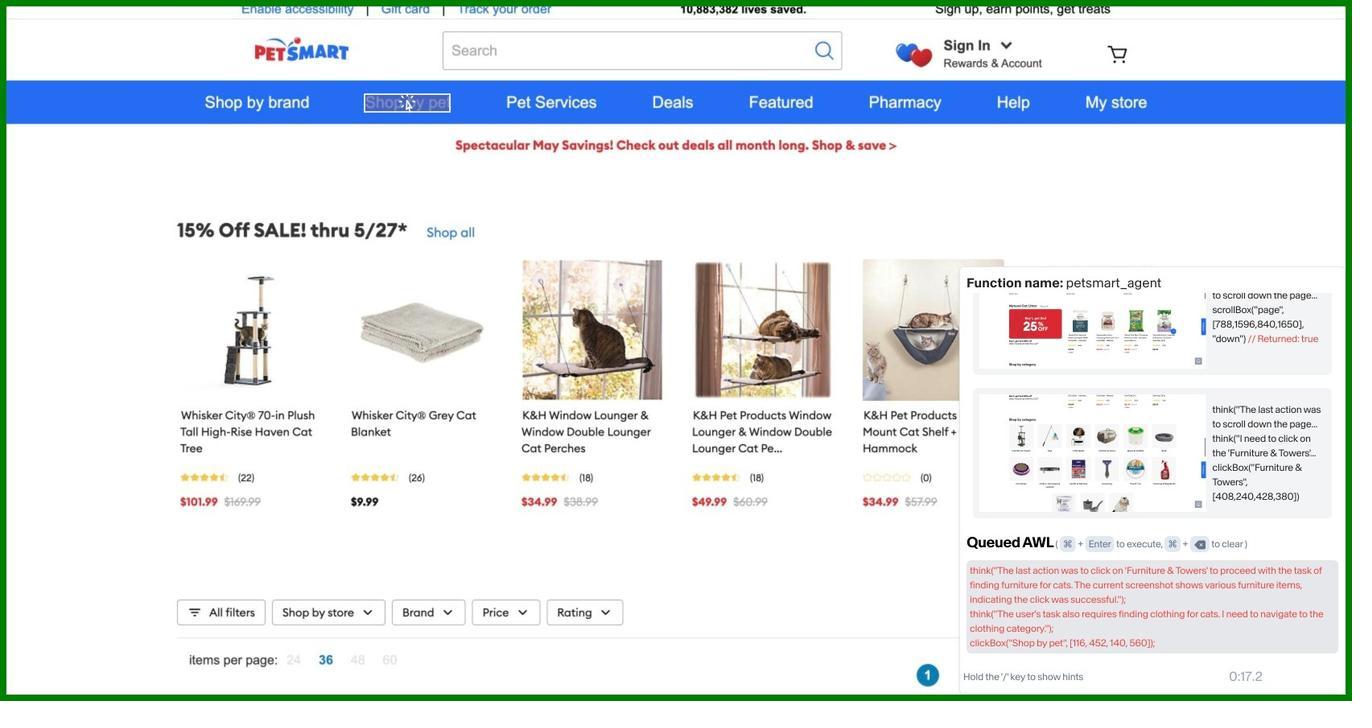 Task type: locate. For each thing, give the bounding box(es) containing it.
2 placeholder image from the left
[[351, 259, 493, 401]]

petsmart image
[[225, 37, 379, 61]]

1 placeholder image from the left
[[180, 259, 322, 401]]

6 placeholder image from the left
[[1034, 259, 1176, 401]]

1 4.5 out of 5 stars selected element from the left
[[522, 473, 570, 482]]

4.5 out of 5 stars selected element
[[522, 473, 570, 482], [693, 473, 741, 482]]

None search field
[[443, 31, 843, 70]]

3 placeholder image from the left
[[522, 259, 664, 401]]

5 placeholder image from the left
[[863, 259, 1005, 401]]

placeholder image
[[180, 259, 322, 401], [351, 259, 493, 401], [522, 259, 664, 401], [693, 259, 834, 401], [863, 259, 1005, 401], [1034, 259, 1176, 401]]

4.5 out of 5 stars selected element for 3rd placeholder image from the left
[[522, 473, 570, 482]]

2 4.5 out of 5 stars selected element from the left
[[693, 473, 741, 482]]

4.8077 out of 5 stars selected element
[[351, 473, 399, 482]]

0 horizontal spatial 4.5 out of 5 stars selected element
[[522, 473, 570, 482]]

placeholder image for 4.8 out of 5 stars selected element
[[1034, 259, 1176, 401]]

1 horizontal spatial 4.5 out of 5 stars selected element
[[693, 473, 741, 482]]

4 placeholder image from the left
[[693, 259, 834, 401]]

placeholder image for 4.8077 out of 5 stars selected element on the bottom of the page
[[351, 259, 493, 401]]

None field
[[443, 31, 843, 70]]

shop by pet menu
[[338, 124, 475, 573]]



Task type: vqa. For each thing, say whether or not it's contained in the screenshot.
second the More from the top of the page
no



Task type: describe. For each thing, give the bounding box(es) containing it.
loyalty icon image
[[897, 43, 933, 67]]

0.0 out of 5 stars selected element
[[863, 473, 912, 482]]

search search field
[[443, 31, 843, 70]]

placeholder image for 4.3182 out of 5 stars selected element
[[180, 259, 322, 401]]

4.3182 out of 5 stars selected element
[[180, 473, 229, 482]]

4.8 out of 5 stars selected element
[[1034, 473, 1082, 482]]

4.5 out of 5 stars selected element for fourth placeholder image from left
[[693, 473, 741, 482]]

search image
[[814, 39, 836, 62]]

placeholder image for 0.0 out of 5 stars selected element
[[863, 259, 1005, 401]]



